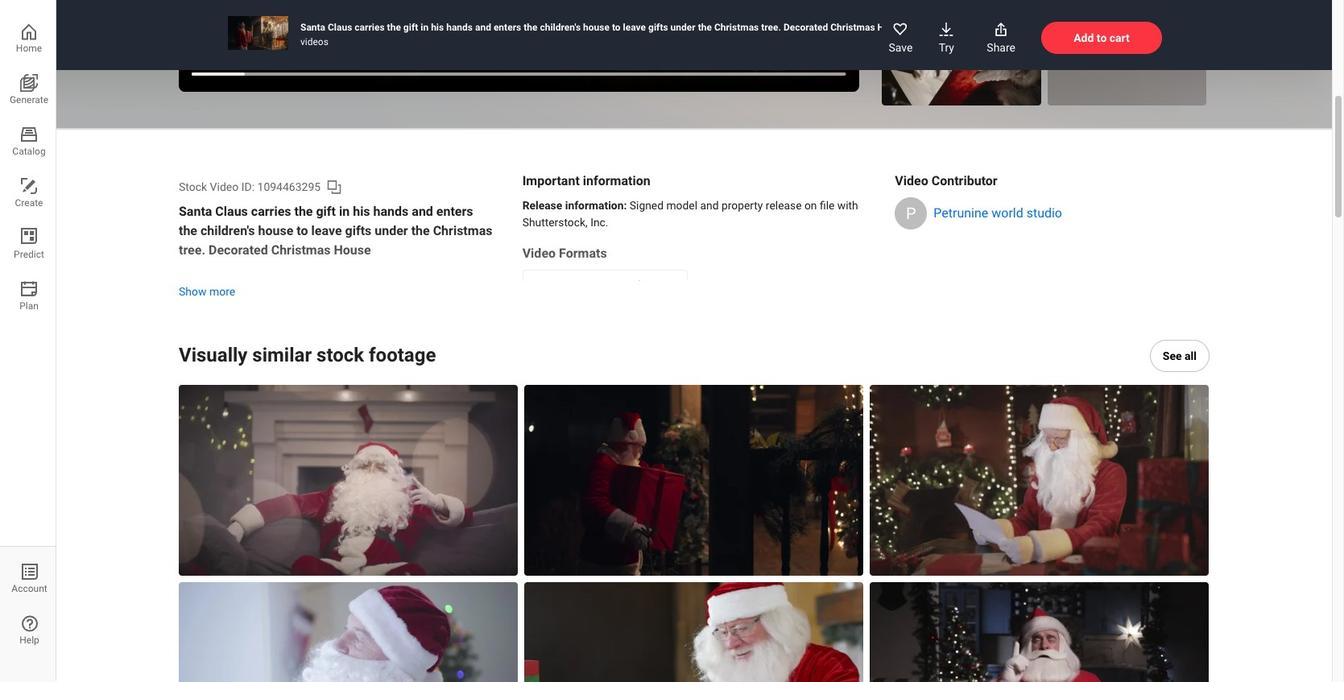 Task type: locate. For each thing, give the bounding box(es) containing it.
house down copy id to clipboard image
[[334, 242, 371, 258]]

0 vertical spatial tab list
[[0, 19, 56, 329]]

0 vertical spatial in
[[421, 22, 429, 33]]

christmas
[[714, 22, 759, 33], [831, 22, 875, 33], [433, 223, 493, 238], [271, 242, 331, 258]]

1 vertical spatial decorated
[[209, 242, 268, 258]]

carries inside santa claus carries the gift in his hands and enters the children's house to leave gifts under the christmas tree. decorated christmas house videos
[[355, 22, 385, 33]]

leave inside santa claus carries the gift in his hands and enters the children's house to leave gifts under the christmas tree. decorated christmas house videos
[[623, 22, 646, 33]]

decorated inside santa claus carries the gift in his hands and enters the children's house to leave gifts under the christmas tree. decorated christmas house videos
[[784, 22, 828, 33]]

1 horizontal spatial decorated
[[784, 22, 828, 33]]

important
[[522, 173, 580, 188]]

house inside santa claus carries the gift in his hands and enters the children's house to leave gifts under the christmas tree. decorated christmas house videos
[[583, 22, 610, 33]]

gift for santa claus carries the gift in his hands and enters the children's house to leave gifts under the christmas tree. decorated christmas house videos
[[403, 22, 418, 33]]

generate link
[[0, 71, 56, 110]]

claus inside santa claus carries the gift in his hands and enters the children's house to leave gifts under the christmas tree. decorated christmas house videos
[[328, 22, 352, 33]]

and
[[475, 22, 491, 33], [700, 199, 719, 212], [412, 204, 433, 219]]

visually
[[179, 344, 248, 367]]

0 horizontal spatial to
[[297, 223, 308, 238]]

1 vertical spatial under
[[375, 223, 408, 238]]

santa
[[300, 22, 325, 33], [179, 204, 212, 219]]

shutterstock,
[[522, 216, 588, 229]]

santa inside the santa claus carries the gift in his hands and enters the children's house to leave gifts under the christmas tree. decorated christmas house
[[179, 204, 212, 219]]

1 horizontal spatial claus
[[328, 22, 352, 33]]

1 vertical spatial gifts
[[345, 223, 372, 238]]

1 horizontal spatial santa
[[300, 22, 325, 33]]

contributor avatar element
[[895, 197, 927, 230]]

1 vertical spatial leave
[[311, 223, 342, 238]]

1 horizontal spatial to
[[612, 22, 621, 33]]

2 tab list from the top
[[0, 546, 56, 682]]

to inside santa claus carries the gift in his hands and enters the children's house to leave gifts under the christmas tree. decorated christmas house videos
[[612, 22, 621, 33]]

house for santa claus carries the gift in his hands and enters the children's house to leave gifts under the christmas tree. decorated christmas house videos
[[878, 22, 906, 33]]

1 horizontal spatial his
[[431, 22, 444, 33]]

0 horizontal spatial house
[[334, 242, 371, 258]]

video down shutterstock,
[[522, 245, 556, 261]]

1094463295
[[257, 180, 321, 193]]

0 horizontal spatial his
[[353, 204, 370, 219]]

his inside santa claus carries the gift in his hands and enters the children's house to leave gifts under the christmas tree. decorated christmas house videos
[[431, 22, 444, 33]]

leave
[[623, 22, 646, 33], [311, 223, 342, 238]]

see all link
[[1150, 340, 1210, 372]]

1 vertical spatial his
[[353, 204, 370, 219]]

0 vertical spatial enters
[[494, 22, 521, 33]]

0 vertical spatial santa
[[300, 22, 325, 33]]

house
[[878, 22, 906, 33], [334, 242, 371, 258]]

gift inside santa claus carries the gift in his hands and enters the children's house to leave gifts under the christmas tree. decorated christmas house videos
[[403, 22, 418, 33]]

similar
[[252, 344, 312, 367]]

video
[[895, 173, 929, 188], [210, 180, 239, 193], [522, 245, 556, 261]]

his inside the santa claus carries the gift in his hands and enters the children's house to leave gifts under the christmas tree. decorated christmas house
[[353, 204, 370, 219]]

children's inside the santa claus carries the gift in his hands and enters the children's house to leave gifts under the christmas tree. decorated christmas house
[[201, 223, 255, 238]]

1 vertical spatial santa
[[179, 204, 212, 219]]

carries
[[355, 22, 385, 33], [251, 204, 291, 219]]

plan link
[[0, 277, 56, 316]]

children's
[[540, 22, 581, 33], [201, 223, 255, 238]]

gift inside the santa claus carries the gift in his hands and enters the children's house to leave gifts under the christmas tree. decorated christmas house
[[316, 204, 336, 219]]

0 horizontal spatial gift
[[316, 204, 336, 219]]

add
[[1074, 31, 1094, 44]]

1 horizontal spatial in
[[421, 22, 429, 33]]

0 vertical spatial leave
[[623, 22, 646, 33]]

0 vertical spatial gift
[[403, 22, 418, 33]]

0 vertical spatial hands
[[446, 22, 473, 33]]

account
[[12, 583, 47, 594]]

1 vertical spatial house
[[334, 242, 371, 258]]

and inside santa claus carries the gift in his hands and enters the children's house to leave gifts under the christmas tree. decorated christmas house videos
[[475, 22, 491, 33]]

gifts
[[648, 22, 668, 33], [345, 223, 372, 238]]

help
[[20, 635, 39, 646]]

gifts inside santa claus carries the gift in his hands and enters the children's house to leave gifts under the christmas tree. decorated christmas house videos
[[648, 22, 668, 33]]

in inside santa claus carries the gift in his hands and enters the children's house to leave gifts under the christmas tree. decorated christmas house videos
[[421, 22, 429, 33]]

carries inside the santa claus carries the gift in his hands and enters the children's house to leave gifts under the christmas tree. decorated christmas house
[[251, 204, 291, 219]]

hands inside santa claus carries the gift in his hands and enters the children's house to leave gifts under the christmas tree. decorated christmas house videos
[[446, 22, 473, 33]]

children's inside santa claus carries the gift in his hands and enters the children's house to leave gifts under the christmas tree. decorated christmas house videos
[[540, 22, 581, 33]]

video for video contributor
[[895, 173, 929, 188]]

1 vertical spatial tree.
[[179, 242, 205, 258]]

claus inside the santa claus carries the gift in his hands and enters the children's house to leave gifts under the christmas tree. decorated christmas house
[[215, 204, 248, 219]]

house inside the santa claus carries the gift in his hands and enters the children's house to leave gifts under the christmas tree. decorated christmas house
[[334, 242, 371, 258]]

senior bearded man in santa claus clothing is working on letter in christmas decorated room. christmas spirit, holidays and celebrations concept 4k footage. stock video image
[[870, 385, 1209, 576]]

his
[[431, 22, 444, 33], [353, 204, 370, 219]]

2 horizontal spatial to
[[1097, 31, 1107, 44]]

under for santa claus carries the gift in his hands and enters the children's house to leave gifts under the christmas tree. decorated christmas house
[[375, 223, 408, 238]]

asset close-up of senior caucasian man with false beard in santa claus costume shaking his head and waving hand. concept of happy holidays, traditions, christmas. image
[[179, 582, 518, 682]]

asset funny senior man in santa claus clothes sitting background of home new year decor, christmas tree and sneezes. cold flu virus illness treatment therapy medication cure healing. coronavirus covid year. image
[[870, 582, 1209, 682]]

catalog link
[[0, 122, 56, 161]]

leave inside the santa claus carries the gift in his hands and enters the children's house to leave gifts under the christmas tree. decorated christmas house
[[311, 223, 342, 238]]

santa claus carries the gift in his hands and enters the children's house to leave gifts under the christmas tree. decorated christmas house image
[[228, 16, 288, 50]]

funny senior man in santa claus clothes sitting background of home new year decor, christmas tree and sneezes. cold flu virus illness treatment therapy medication cure healing. coronavirus covid year. stock video image
[[870, 582, 1209, 682]]

0 vertical spatial gifts
[[648, 22, 668, 33]]

and inside the santa claus carries the gift in his hands and enters the children's house to leave gifts under the christmas tree. decorated christmas house
[[412, 204, 433, 219]]

1 horizontal spatial gifts
[[648, 22, 668, 33]]

0 horizontal spatial and
[[412, 204, 433, 219]]

1 tab list from the top
[[0, 19, 56, 329]]

decorated inside the santa claus carries the gift in his hands and enters the children's house to leave gifts under the christmas tree. decorated christmas house
[[209, 242, 268, 258]]

video left id:
[[210, 180, 239, 193]]

decorated
[[784, 22, 828, 33], [209, 242, 268, 258]]

share
[[987, 41, 1016, 54]]

1 horizontal spatial gift
[[403, 22, 418, 33]]

0 vertical spatial children's
[[540, 22, 581, 33]]

claus down id:
[[215, 204, 248, 219]]

under inside santa claus carries the gift in his hands and enters the children's house to leave gifts under the christmas tree. decorated christmas house videos
[[671, 22, 696, 33]]

leave for santa claus carries the gift in his hands and enters the children's house to leave gifts under the christmas tree. decorated christmas house
[[311, 223, 342, 238]]

1 vertical spatial gift
[[316, 204, 336, 219]]

0 horizontal spatial house
[[258, 223, 294, 238]]

1 vertical spatial hands
[[373, 204, 409, 219]]

children's for santa claus carries the gift in his hands and enters the children's house to leave gifts under the christmas tree. decorated christmas house
[[201, 223, 255, 238]]

video up p
[[895, 173, 929, 188]]

try
[[939, 41, 955, 54]]

contributor
[[932, 173, 998, 188]]

1 horizontal spatial leave
[[623, 22, 646, 33]]

videos
[[300, 36, 329, 48]]

1 horizontal spatial house
[[583, 22, 610, 33]]

to
[[612, 22, 621, 33], [1097, 31, 1107, 44], [297, 223, 308, 238]]

santa up videos on the top of page
[[300, 22, 325, 33]]

claus for santa claus carries the gift in his hands and enters the children's house to leave gifts under the christmas tree. decorated christmas house videos
[[328, 22, 352, 33]]

decorated for santa claus carries the gift in his hands and enters the children's house to leave gifts under the christmas tree. decorated christmas house videos
[[784, 22, 828, 33]]

house
[[583, 22, 610, 33], [258, 223, 294, 238]]

1 vertical spatial house
[[258, 223, 294, 238]]

1 vertical spatial enters
[[436, 204, 473, 219]]

video-player element
[[179, 0, 860, 92]]

in inside the santa claus carries the gift in his hands and enters the children's house to leave gifts under the christmas tree. decorated christmas house
[[339, 204, 350, 219]]

account link
[[0, 560, 56, 598]]

0 horizontal spatial tree.
[[179, 242, 205, 258]]

save button
[[882, 14, 919, 62]]

to inside the santa claus carries the gift in his hands and enters the children's house to leave gifts under the christmas tree. decorated christmas house
[[297, 223, 308, 238]]

1 vertical spatial tab list
[[0, 546, 56, 682]]

predict link
[[0, 226, 56, 264]]

claus for santa claus carries the gift in his hands and enters the children's house to leave gifts under the christmas tree. decorated christmas house
[[215, 204, 248, 219]]

tree. inside santa claus carries the gift in his hands and enters the children's house to leave gifts under the christmas tree. decorated christmas house videos
[[761, 22, 781, 33]]

1 horizontal spatial tree.
[[761, 22, 781, 33]]

in for santa claus carries the gift in his hands and enters the children's house to leave gifts under the christmas tree. decorated christmas house videos
[[421, 22, 429, 33]]

stock video id: 1094463295
[[179, 180, 321, 193]]

house inside santa claus carries the gift in his hands and enters the children's house to leave gifts under the christmas tree. decorated christmas house videos
[[878, 22, 906, 33]]

children's for santa claus carries the gift in his hands and enters the children's house to leave gifts under the christmas tree. decorated christmas house videos
[[540, 22, 581, 33]]

1 horizontal spatial children's
[[540, 22, 581, 33]]

1 vertical spatial claus
[[215, 204, 248, 219]]

in
[[421, 22, 429, 33], [339, 204, 350, 219]]

0 vertical spatial decorated
[[784, 22, 828, 33]]

claus
[[328, 22, 352, 33], [215, 204, 248, 219]]

gift
[[403, 22, 418, 33], [316, 204, 336, 219]]

2 horizontal spatial video
[[895, 173, 929, 188]]

house inside the santa claus carries the gift in his hands and enters the children's house to leave gifts under the christmas tree. decorated christmas house
[[258, 223, 294, 238]]

0 vertical spatial house
[[583, 22, 610, 33]]

0 horizontal spatial enters
[[436, 204, 473, 219]]

stock
[[317, 344, 364, 367]]

share button
[[974, 8, 1029, 68]]

0 horizontal spatial santa
[[179, 204, 212, 219]]

gift for santa claus carries the gift in his hands and enters the children's house to leave gifts under the christmas tree. decorated christmas house
[[316, 204, 336, 219]]

visually similar stock footage
[[179, 344, 436, 367]]

petrunine world studio link
[[934, 205, 1062, 221]]

the
[[387, 22, 401, 33], [524, 22, 538, 33], [698, 22, 712, 33], [294, 204, 313, 219], [179, 223, 197, 238], [411, 223, 430, 238]]

1 horizontal spatial house
[[878, 22, 906, 33]]

property
[[722, 199, 763, 212]]

0 horizontal spatial in
[[339, 204, 350, 219]]

on
[[805, 199, 817, 212]]

1 vertical spatial in
[[339, 204, 350, 219]]

plan
[[19, 300, 39, 312]]

2 horizontal spatial and
[[700, 199, 719, 212]]

carries for santa claus carries the gift in his hands and enters the children's house to leave gifts under the christmas tree. decorated christmas house videos
[[355, 22, 385, 33]]

enters for santa claus carries the gift in his hands and enters the children's house to leave gifts under the christmas tree. decorated christmas house videos
[[494, 22, 521, 33]]

0 horizontal spatial hands
[[373, 204, 409, 219]]

0 vertical spatial tree.
[[761, 22, 781, 33]]

0 vertical spatial his
[[431, 22, 444, 33]]

0 vertical spatial under
[[671, 22, 696, 33]]

tab list
[[0, 19, 56, 329], [0, 546, 56, 682]]

santa claus carries the gift in his hands and enters the children's house to leave gifts under the christmas tree. decorated christmas house
[[179, 204, 493, 258]]

0 horizontal spatial under
[[375, 223, 408, 238]]

video contributor
[[895, 173, 998, 188]]

enters
[[494, 22, 521, 33], [436, 204, 473, 219]]

0 horizontal spatial claus
[[215, 204, 248, 219]]

see all
[[1163, 349, 1197, 362]]

world
[[992, 205, 1024, 221]]

enters inside the santa claus carries the gift in his hands and enters the children's house to leave gifts under the christmas tree. decorated christmas house
[[436, 204, 473, 219]]

all
[[1185, 349, 1197, 362]]

1 horizontal spatial and
[[475, 22, 491, 33]]

0 horizontal spatial children's
[[201, 223, 255, 238]]

1 horizontal spatial hands
[[446, 22, 473, 33]]

santa inside santa claus carries the gift in his hands and enters the children's house to leave gifts under the christmas tree. decorated christmas house videos
[[300, 22, 325, 33]]

under for santa claus carries the gift in his hands and enters the children's house to leave gifts under the christmas tree. decorated christmas house videos
[[671, 22, 696, 33]]

show more button
[[179, 282, 235, 301]]

show
[[179, 285, 207, 298]]

gifts inside the santa claus carries the gift in his hands and enters the children's house to leave gifts under the christmas tree. decorated christmas house
[[345, 223, 372, 238]]

0 vertical spatial carries
[[355, 22, 385, 33]]

footage
[[369, 344, 436, 367]]

1 horizontal spatial under
[[671, 22, 696, 33]]

studio
[[1027, 205, 1062, 221]]

0 vertical spatial claus
[[328, 22, 352, 33]]

and for santa claus carries the gift in his hands and enters the children's house to leave gifts under the christmas tree. decorated christmas house videos
[[475, 22, 491, 33]]

santa down stock
[[179, 204, 212, 219]]

hands
[[446, 22, 473, 33], [373, 204, 409, 219]]

side view santa claus is carrying a gift in his hands in winter on the street and comes to the door and enters the house with garlands and christmas decorations stock video image
[[524, 385, 863, 576]]

tree.
[[761, 22, 781, 33], [179, 242, 205, 258]]

0 horizontal spatial decorated
[[209, 242, 268, 258]]

santa claus carries the gift in his hands and enters the children's house to leave gifts under the christmas tree. decorated christmas house videos
[[300, 22, 906, 48]]

house for santa claus carries the gift in his hands and enters the children's house to leave gifts under the christmas tree. decorated christmas house
[[258, 223, 294, 238]]

1 vertical spatial children's
[[201, 223, 255, 238]]

enters inside santa claus carries the gift in his hands and enters the children's house to leave gifts under the christmas tree. decorated christmas house videos
[[494, 22, 521, 33]]

create
[[15, 197, 43, 209]]

in for santa claus carries the gift in his hands and enters the children's house to leave gifts under the christmas tree. decorated christmas house
[[339, 204, 350, 219]]

0 horizontal spatial leave
[[311, 223, 342, 238]]

0 horizontal spatial gifts
[[345, 223, 372, 238]]

more
[[209, 285, 235, 298]]

0 horizontal spatial carries
[[251, 204, 291, 219]]

inc.
[[591, 216, 609, 229]]

asset senior bearded man in santa claus clothing is working on letter in christmas decorated room. christmas spirit, holidays and celebrations concept 4k footage. image
[[870, 385, 1209, 576]]

important information
[[522, 173, 651, 188]]

0 vertical spatial house
[[878, 22, 906, 33]]

tree. for santa claus carries the gift in his hands and enters the children's house to leave gifts under the christmas tree. decorated christmas house
[[179, 242, 205, 258]]

house up save
[[878, 22, 906, 33]]

1 horizontal spatial enters
[[494, 22, 521, 33]]

tree. inside the santa claus carries the gift in his hands and enters the children's house to leave gifts under the christmas tree. decorated christmas house
[[179, 242, 205, 258]]

information:
[[565, 199, 627, 212]]

hands inside the santa claus carries the gift in his hands and enters the children's house to leave gifts under the christmas tree. decorated christmas house
[[373, 204, 409, 219]]

1 horizontal spatial video
[[522, 245, 556, 261]]

claus up videos on the top of page
[[328, 22, 352, 33]]

1 horizontal spatial carries
[[355, 22, 385, 33]]

add to cart button
[[1041, 22, 1162, 54]]

generate
[[10, 94, 48, 106]]

under inside the santa claus carries the gift in his hands and enters the children's house to leave gifts under the christmas tree. decorated christmas house
[[375, 223, 408, 238]]

information
[[583, 173, 651, 188]]

under
[[671, 22, 696, 33], [375, 223, 408, 238]]

release information:
[[522, 199, 627, 212]]

1 vertical spatial carries
[[251, 204, 291, 219]]



Task type: vqa. For each thing, say whether or not it's contained in the screenshot.
Last Summer Similar icon
no



Task type: describe. For each thing, give the bounding box(es) containing it.
home
[[16, 43, 42, 54]]

and for santa claus carries the gift in his hands and enters the children's house to leave gifts under the christmas tree. decorated christmas house
[[412, 204, 433, 219]]

enters for santa claus carries the gift in his hands and enters the children's house to leave gifts under the christmas tree. decorated christmas house
[[436, 204, 473, 219]]

petrunine
[[934, 205, 989, 221]]

catalog
[[12, 146, 46, 157]]

see
[[1163, 349, 1182, 362]]

gifts for santa claus carries the gift in his hands and enters the children's house to leave gifts under the christmas tree. decorated christmas house
[[345, 223, 372, 238]]

tree. for santa claus carries the gift in his hands and enters the children's house to leave gifts under the christmas tree. decorated christmas house videos
[[761, 22, 781, 33]]

house for santa claus carries the gift in his hands and enters the children's house to leave gifts under the christmas tree. decorated christmas house videos
[[583, 22, 610, 33]]

asset sequence of shots of santa claus checking christmas mail at desk, opening envelope, reading letter and then getting surprised and smiling image
[[524, 582, 863, 682]]

close-up of senior caucasian man with false beard in santa claus costume shaking his head and waving hand. concept of happy holidays, traditions, christmas. stock video image
[[179, 582, 518, 682]]

santa claus relaxing on couch and touching his beard. realtime  stock video image
[[179, 385, 518, 576]]

santa for santa claus carries the gift in his hands and enters the children's house to leave gifts under the christmas tree. decorated christmas house videos
[[300, 22, 325, 33]]

save
[[889, 41, 913, 54]]

formats
[[559, 245, 607, 261]]

release
[[766, 199, 802, 212]]

his for santa claus carries the gift in his hands and enters the children's house to leave gifts under the christmas tree. decorated christmas house videos
[[431, 22, 444, 33]]

video formats
[[522, 245, 607, 261]]

cart
[[1110, 31, 1130, 44]]

asset santa claus relaxing on couch and touching his beard. realtime image
[[179, 385, 518, 576]]

0 horizontal spatial video
[[210, 180, 239, 193]]

sequence of shots of santa claus checking christmas mail at desk, opening envelope, reading letter and then getting surprised and smiling stock video image
[[524, 582, 863, 682]]

help link
[[0, 611, 56, 650]]

p
[[906, 204, 916, 223]]

gifts for santa claus carries the gift in his hands and enters the children's house to leave gifts under the christmas tree. decorated christmas house videos
[[648, 22, 668, 33]]

hands for santa claus carries the gift in his hands and enters the children's house to leave gifts under the christmas tree. decorated christmas house
[[373, 204, 409, 219]]

to for santa claus carries the gift in his hands and enters the children's house to leave gifts under the christmas tree. decorated christmas house videos
[[612, 22, 621, 33]]

predict
[[14, 249, 44, 260]]

petrunine world studio
[[934, 205, 1062, 221]]

id:
[[241, 180, 255, 193]]

add to cart
[[1074, 31, 1130, 44]]

signed
[[630, 199, 664, 212]]

tab list containing home
[[0, 19, 56, 329]]

create link
[[0, 174, 56, 213]]

house for santa claus carries the gift in his hands and enters the children's house to leave gifts under the christmas tree. decorated christmas house
[[334, 242, 371, 258]]

tab list containing account
[[0, 546, 56, 682]]

his for santa claus carries the gift in his hands and enters the children's house to leave gifts under the christmas tree. decorated christmas house
[[353, 204, 370, 219]]

file
[[820, 199, 835, 212]]

decorated for santa claus carries the gift in his hands and enters the children's house to leave gifts under the christmas tree. decorated christmas house
[[209, 242, 268, 258]]

leave for santa claus carries the gift in his hands and enters the children's house to leave gifts under the christmas tree. decorated christmas house videos
[[623, 22, 646, 33]]

signed model and property release on file with shutterstock, inc.
[[522, 199, 858, 229]]

home link
[[0, 19, 56, 58]]

copy id to clipboard image
[[326, 179, 342, 195]]

with
[[838, 199, 858, 212]]

video for video formats
[[522, 245, 556, 261]]

asset side view santa claus is carrying a gift in his hands in winter on the street and comes to the door and enters the house with garlands and christmas decorations image
[[524, 385, 863, 576]]

to for santa claus carries the gift in his hands and enters the children's house to leave gifts under the christmas tree. decorated christmas house
[[297, 223, 308, 238]]

santa for santa claus carries the gift in his hands and enters the children's house to leave gifts under the christmas tree. decorated christmas house
[[179, 204, 212, 219]]

release
[[522, 199, 562, 212]]

hands for santa claus carries the gift in his hands and enters the children's house to leave gifts under the christmas tree. decorated christmas house videos
[[446, 22, 473, 33]]

try button
[[932, 14, 961, 62]]

carries for santa claus carries the gift in his hands and enters the children's house to leave gifts under the christmas tree. decorated christmas house
[[251, 204, 291, 219]]

and inside signed model and property release on file with shutterstock, inc.
[[700, 199, 719, 212]]

stock
[[179, 180, 207, 193]]

show more
[[179, 285, 235, 298]]

santa claus hand turning pages of a magic book. old santa sitting in atmospheric dark room, reading a magical shining book. christmas spirit, holidays and celebrations christmas concept 4k footage image
[[882, 1, 1041, 106]]

to inside 'add to cart' button
[[1097, 31, 1107, 44]]

model
[[666, 199, 698, 212]]



